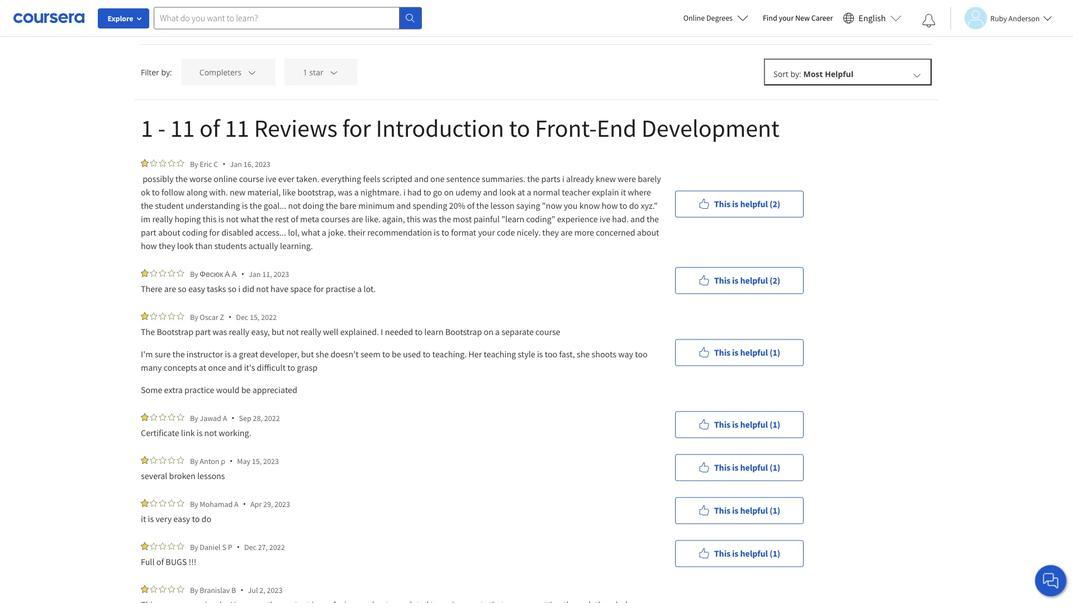 Task type: locate. For each thing, give the bounding box(es) containing it.
1 vertical spatial easy
[[174, 514, 190, 525]]

0 vertical spatial for
[[343, 112, 371, 143]]

1 right chevron down icon at left top
[[303, 67, 308, 78]]

by inside by anton p • may 15, 2023
[[190, 457, 198, 467]]

1 horizontal spatial so
[[228, 284, 237, 295]]

1 inside button
[[303, 67, 308, 78]]

filled star image up the the
[[141, 313, 149, 320]]

by inside by branislav b • jul 2, 2023
[[190, 586, 198, 596]]

were
[[618, 173, 636, 185]]

ruby anderson
[[991, 13, 1040, 23]]

5 helpful from the top
[[741, 463, 768, 474]]

0 horizontal spatial bootstrap
[[157, 327, 194, 338]]

introduction
[[376, 112, 504, 143]]

0 vertical spatial was
[[338, 187, 353, 198]]

0 horizontal spatial your
[[478, 227, 495, 238]]

0 vertical spatial do
[[630, 200, 639, 211]]

2 а from the left
[[232, 269, 237, 279]]

easy for so
[[188, 284, 205, 295]]

students
[[214, 240, 247, 252]]

dec left 27,
[[244, 543, 257, 553]]

1 vertical spatial star
[[310, 67, 324, 78]]

1 vertical spatial they
[[159, 240, 175, 252]]

helpful
[[741, 199, 768, 210], [741, 275, 768, 287], [741, 348, 768, 359], [741, 420, 768, 431], [741, 463, 768, 474], [741, 506, 768, 517], [741, 549, 768, 560]]

1 horizontal spatial ive
[[600, 214, 611, 225]]

0 horizontal spatial about
[[158, 227, 180, 238]]

this is helpful (1)
[[715, 348, 781, 359], [715, 420, 781, 431], [715, 463, 781, 474], [715, 506, 781, 517], [715, 549, 781, 560]]

0 horizontal spatial how
[[141, 240, 157, 252]]

this is helpful (2)
[[715, 199, 781, 210], [715, 275, 781, 287]]

jan left 11,
[[249, 269, 261, 279]]

0 vertical spatial this is helpful (2) button
[[676, 191, 804, 218]]

by left the branislav
[[190, 586, 198, 596]]

1 for 1 - 11 of 11 reviews for introduction to front-end development
[[141, 112, 153, 143]]

0 vertical spatial this is helpful (2)
[[715, 199, 781, 210]]

ive
[[266, 173, 277, 185], [600, 214, 611, 225]]

too right way
[[635, 349, 648, 360]]

by
[[190, 159, 198, 169], [190, 269, 198, 279], [190, 312, 198, 322], [190, 414, 198, 424], [190, 457, 198, 467], [190, 500, 198, 510], [190, 543, 198, 553], [190, 586, 198, 596]]

2023 for worse
[[255, 159, 271, 169]]

format
[[451, 227, 477, 238]]

ive up material,
[[266, 173, 277, 185]]

3 filled star image from the top
[[141, 500, 149, 508]]

used
[[403, 349, 421, 360]]

sentence
[[447, 173, 480, 185]]

it down were
[[621, 187, 626, 198]]

she up grasp
[[316, 349, 329, 360]]

7 helpful from the top
[[741, 549, 768, 560]]

by: right filter
[[161, 67, 172, 77]]

branislav
[[200, 586, 230, 596]]

bare
[[340, 200, 357, 211]]

of
[[200, 112, 220, 143], [467, 200, 475, 211], [291, 214, 298, 225], [156, 557, 164, 568]]

0 horizontal spatial for
[[209, 227, 220, 238]]

to up the had.
[[620, 200, 628, 211]]

• for by eric c • jan 16, 2023
[[223, 159, 226, 169]]

online
[[214, 173, 237, 185]]

see all 5 star reviews
[[141, 20, 222, 30]]

2 by from the top
[[190, 269, 198, 279]]

1 horizontal spatial she
[[577, 349, 590, 360]]

the
[[141, 327, 155, 338]]

sure
[[155, 349, 171, 360]]

star inside button
[[310, 67, 324, 78]]

of up eric
[[200, 112, 220, 143]]

2 vertical spatial 2022
[[269, 543, 285, 553]]

0 horizontal spatial a
[[223, 414, 227, 424]]

2 filled star image from the top
[[141, 414, 149, 422]]

this for possibly the worse online course ive ever taken. everything feels scripted and one sentence summaries. the parts i already knew were barely ok to follow along with. new material, like bootstrap, was a nightmare. i had to go on udemy and look at a normal teacher explain it where the student understanding is the goal... not doing the bare minimum and spending 20% of the lesson saying "now you know how to do xyz." im really hoping this is not what the rest of meta courses are like. again, this was the most painful "learn coding" experience ive had. and the part about coding for disabled access... lol, what a joke. their recommendation is to format your code nicely. they are more concerned about how they look than students actually learning.
[[715, 199, 731, 210]]

access...
[[255, 227, 286, 238]]

2,
[[260, 586, 266, 596]]

by: for sort
[[791, 69, 802, 79]]

by for very
[[190, 500, 198, 510]]

1 vertical spatial ive
[[600, 214, 611, 225]]

chevron down image
[[329, 67, 339, 77], [913, 70, 923, 80]]

too
[[545, 349, 558, 360], [635, 349, 648, 360]]

had
[[408, 187, 422, 198]]

your inside possibly the worse online course ive ever taken. everything feels scripted and one sentence summaries. the parts i already knew were barely ok to follow along with. new material, like bootstrap, was a nightmare. i had to go on udemy and look at a normal teacher explain it where the student understanding is the goal... not doing the bare minimum and spending 20% of the lesson saying "now you know how to do xyz." im really hoping this is not what the rest of meta courses are like. again, this was the most painful "learn coding" experience ive had. and the part about coding for disabled access... lol, what a joke. their recommendation is to format your code nicely. they are more concerned about how they look than students actually learning.
[[478, 227, 495, 238]]

2 too from the left
[[635, 349, 648, 360]]

2022 right 27,
[[269, 543, 285, 553]]

2022 inside the by jawad a • sep 28, 2022
[[264, 414, 280, 424]]

1 horizontal spatial at
[[518, 187, 525, 198]]

was
[[338, 187, 353, 198], [423, 214, 437, 225], [213, 327, 227, 338]]

1 vertical spatial dec
[[244, 543, 257, 553]]

1 vertical spatial 1
[[141, 112, 153, 143]]

by branislav b • jul 2, 2023
[[190, 586, 283, 596]]

by inside by daniel s p • dec 27, 2022
[[190, 543, 198, 553]]

1 vertical spatial (2)
[[770, 275, 781, 287]]

by for lessons
[[190, 457, 198, 467]]

bootstrap,
[[298, 187, 336, 198]]

2 this is helpful (2) button from the top
[[676, 268, 804, 294]]

star
[[175, 20, 190, 30], [310, 67, 324, 78]]

be left used
[[392, 349, 401, 360]]

and up "again,"
[[397, 200, 411, 211]]

1 horizontal spatial be
[[392, 349, 401, 360]]

2 she from the left
[[577, 349, 590, 360]]

so right there
[[178, 284, 187, 295]]

3 helpful from the top
[[741, 348, 768, 359]]

1 left -
[[141, 112, 153, 143]]

by inside the by jawad a • sep 28, 2022
[[190, 414, 198, 424]]

1 horizontal spatial your
[[779, 13, 794, 23]]

easy left tasks
[[188, 284, 205, 295]]

(1) for not
[[770, 420, 781, 431]]

filled star image up there
[[141, 270, 149, 277]]

1 this is helpful (1) from the top
[[715, 348, 781, 359]]

she right fast,
[[577, 349, 590, 360]]

0 vertical spatial i
[[563, 173, 565, 185]]

not down jawad
[[204, 428, 217, 439]]

way
[[619, 349, 634, 360]]

8 by from the top
[[190, 586, 198, 596]]

look down summaries.
[[500, 187, 516, 198]]

0 vertical spatial 1
[[303, 67, 308, 78]]

chevron down image right 1 star
[[329, 67, 339, 77]]

2023 right 11,
[[274, 269, 289, 279]]

1 vertical spatial at
[[199, 362, 206, 374]]

by inside the by mohamad a • apr 29, 2023
[[190, 500, 198, 510]]

filled star image for by oscar z • dec 15, 2022
[[141, 313, 149, 320]]

by for is
[[190, 414, 198, 424]]

do inside possibly the worse online course ive ever taken. everything feels scripted and one sentence summaries. the parts i already knew were barely ok to follow along with. new material, like bootstrap, was a nightmare. i had to go on udemy and look at a normal teacher explain it where the student understanding is the goal... not doing the bare minimum and spending 20% of the lesson saying "now you know how to do xyz." im really hoping this is not what the rest of meta courses are like. again, this was the most painful "learn coding" experience ive had. and the part about coding for disabled access... lol, what a joke. their recommendation is to format your code nicely. they are more concerned about how they look than students actually learning.
[[630, 200, 639, 211]]

0 horizontal spatial on
[[444, 187, 454, 198]]

link
[[181, 428, 195, 439]]

to down mohamad
[[192, 514, 200, 525]]

are down experience
[[561, 227, 573, 238]]

0 vertical spatial it
[[621, 187, 626, 198]]

helpful for possibly the worse online course ive ever taken. everything feels scripted and one sentence summaries. the parts i already knew were barely ok to follow along with. new material, like bootstrap, was a nightmare. i had to go on udemy and look at a normal teacher explain it where the student understanding is the goal... not doing the bare minimum and spending 20% of the lesson saying "now you know how to do xyz." im really hoping this is not what the rest of meta courses are like. again, this was the most painful "learn coding" experience ive had. and the part about coding for disabled access... lol, what a joke. their recommendation is to format your code nicely. they are more concerned about how they look than students actually learning.
[[741, 199, 768, 210]]

2 helpful from the top
[[741, 275, 768, 287]]

a for it is very easy to do
[[234, 500, 239, 510]]

• right the p
[[230, 456, 233, 467]]

2022 up easy,
[[261, 312, 277, 322]]

part down im
[[141, 227, 156, 238]]

1 filled star image from the top
[[141, 159, 149, 167]]

0 horizontal spatial i
[[238, 284, 241, 295]]

15, inside by anton p • may 15, 2023
[[252, 457, 262, 467]]

really down 'student'
[[152, 214, 173, 225]]

0 vertical spatial ive
[[266, 173, 277, 185]]

• left sep
[[232, 413, 235, 424]]

1 horizontal spatial 1
[[303, 67, 308, 78]]

full of bugs !!!
[[141, 557, 197, 568]]

sort by: most helpful
[[774, 69, 854, 79]]

of right full
[[156, 557, 164, 568]]

1 this from the top
[[715, 199, 731, 210]]

4 filled star image from the top
[[141, 543, 149, 551]]

2 (1) from the top
[[770, 420, 781, 431]]

2 this is helpful (1) button from the top
[[676, 412, 804, 439]]

• for by mohamad a • apr 29, 2023
[[243, 499, 246, 510]]

• right b
[[241, 586, 244, 596]]

i left did
[[238, 284, 241, 295]]

4 this is helpful (1) button from the top
[[676, 498, 804, 525]]

1 horizontal spatial they
[[543, 227, 559, 238]]

are right there
[[164, 284, 176, 295]]

do down mohamad
[[202, 514, 211, 525]]

filled star image
[[141, 313, 149, 320], [141, 414, 149, 422], [141, 500, 149, 508], [141, 586, 149, 594]]

part
[[141, 227, 156, 238], [195, 327, 211, 338]]

0 vertical spatial dec
[[236, 312, 248, 322]]

0 horizontal spatial 1
[[141, 112, 153, 143]]

completers button
[[181, 59, 276, 86]]

2022 inside by oscar z • dec 15, 2022
[[261, 312, 277, 322]]

the up courses
[[326, 200, 338, 211]]

it left very
[[141, 514, 146, 525]]

reviews
[[254, 112, 338, 143]]

1 vertical spatial this is helpful (2) button
[[676, 268, 804, 294]]

a inside the by jawad a • sep 28, 2022
[[223, 414, 227, 424]]

3 by from the top
[[190, 312, 198, 322]]

ruby anderson button
[[951, 7, 1053, 29]]

0 vertical spatial are
[[352, 214, 364, 225]]

2 horizontal spatial really
[[301, 327, 321, 338]]

but
[[272, 327, 285, 338], [301, 349, 314, 360]]

1 helpful from the top
[[741, 199, 768, 210]]

0 vertical spatial your
[[779, 13, 794, 23]]

helpful for it is very easy to do
[[741, 506, 768, 517]]

a
[[223, 414, 227, 424], [234, 500, 239, 510]]

1 horizontal spatial too
[[635, 349, 648, 360]]

0 horizontal spatial at
[[199, 362, 206, 374]]

1 horizontal spatial bootstrap
[[446, 327, 482, 338]]

was up bare
[[338, 187, 353, 198]]

1 vertical spatial do
[[202, 514, 211, 525]]

she
[[316, 349, 329, 360], [577, 349, 590, 360]]

for right space
[[314, 284, 324, 295]]

by: for filter
[[161, 67, 172, 77]]

0 horizontal spatial what
[[241, 214, 259, 225]]

0 horizontal spatial jan
[[230, 159, 242, 169]]

15, up easy,
[[250, 312, 260, 322]]

1 horizontal spatial jan
[[249, 269, 261, 279]]

4 (1) from the top
[[770, 506, 781, 517]]

4 by from the top
[[190, 414, 198, 424]]

grasp
[[297, 362, 318, 374]]

so right tasks
[[228, 284, 237, 295]]

chevron down image down show notifications image
[[913, 70, 923, 80]]

is
[[733, 199, 739, 210], [242, 200, 248, 211], [218, 214, 224, 225], [434, 227, 440, 238], [733, 275, 739, 287], [733, 348, 739, 359], [225, 349, 231, 360], [537, 349, 543, 360], [733, 420, 739, 431], [197, 428, 203, 439], [733, 463, 739, 474], [733, 506, 739, 517], [148, 514, 154, 525], [733, 549, 739, 560]]

the up concepts on the left bottom
[[173, 349, 185, 360]]

a left great
[[233, 349, 237, 360]]

0 vertical spatial part
[[141, 227, 156, 238]]

udemy
[[456, 187, 482, 198]]

by left mohamad
[[190, 500, 198, 510]]

(2)
[[770, 199, 781, 210], [770, 275, 781, 287]]

dec inside by oscar z • dec 15, 2022
[[236, 312, 248, 322]]

0 horizontal spatial are
[[164, 284, 176, 295]]

the down the xyz." at the right of the page
[[647, 214, 659, 225]]

to left learn
[[415, 327, 423, 338]]

1 this is helpful (2) button from the top
[[676, 191, 804, 218]]

star image
[[150, 159, 158, 167], [159, 159, 167, 167], [168, 159, 176, 167], [168, 270, 176, 277], [168, 313, 176, 320], [177, 313, 185, 320], [159, 414, 167, 422], [150, 457, 158, 465], [150, 500, 158, 508], [177, 500, 185, 508], [150, 543, 158, 551], [168, 586, 176, 594]]

jan inside by eric c • jan 16, 2023
[[230, 159, 242, 169]]

this is helpful (1) button for easy
[[676, 498, 804, 525]]

have
[[271, 284, 289, 295]]

by inside by eric c • jan 16, 2023
[[190, 159, 198, 169]]

2 vertical spatial for
[[314, 284, 324, 295]]

jan inside by фесюк а а • jan 11, 2023
[[249, 269, 261, 279]]

filled star image up several
[[141, 457, 149, 465]]

2 (2) from the top
[[770, 275, 781, 287]]

filled star image for several
[[141, 457, 149, 465]]

learning.
[[280, 240, 313, 252]]

2 this is helpful (2) from the top
[[715, 275, 781, 287]]

0 horizontal spatial too
[[545, 349, 558, 360]]

•
[[223, 159, 226, 169], [241, 269, 244, 280], [229, 312, 232, 323], [232, 413, 235, 424], [230, 456, 233, 467], [243, 499, 246, 510], [237, 542, 240, 553], [241, 586, 244, 596]]

0 vertical spatial be
[[392, 349, 401, 360]]

(1) for easy
[[770, 506, 781, 517]]

1 vertical spatial for
[[209, 227, 220, 238]]

2022
[[261, 312, 277, 322], [264, 414, 280, 424], [269, 543, 285, 553]]

at down instructor
[[199, 362, 206, 374]]

5 by from the top
[[190, 457, 198, 467]]

fast,
[[559, 349, 575, 360]]

painful
[[474, 214, 500, 225]]

6 by from the top
[[190, 500, 198, 510]]

at inside i'm sure the instructor is a great developer, but she doesn't seem to be used to teaching. her teaching style is too fast, she shoots way too many concepts at once and it's difficult to grasp
[[199, 362, 206, 374]]

for inside possibly the worse online course ive ever taken. everything feels scripted and one sentence summaries. the parts i already knew were barely ok to follow along with. new material, like bootstrap, was a nightmare. i had to go on udemy and look at a normal teacher explain it where the student understanding is the goal... not doing the bare minimum and spending 20% of the lesson saying "now you know how to do xyz." im really hoping this is not what the rest of meta courses are like. again, this was the most painful "learn coding" experience ive had. and the part about coding for disabled access... lol, what a joke. their recommendation is to format your code nicely. they are more concerned about how they look than students actually learning.
[[209, 227, 220, 238]]

2 this from the top
[[715, 275, 731, 287]]

this for there are so easy tasks so i did not have space for practise a lot.
[[715, 275, 731, 287]]

look
[[500, 187, 516, 198], [177, 240, 194, 252]]

2 bootstrap from the left
[[446, 327, 482, 338]]

0 horizontal spatial ive
[[266, 173, 277, 185]]

like.
[[365, 214, 381, 225]]

2022 inside by daniel s p • dec 27, 2022
[[269, 543, 285, 553]]

1 horizontal spatial by:
[[791, 69, 802, 79]]

star image
[[177, 159, 185, 167], [150, 270, 158, 277], [159, 270, 167, 277], [177, 270, 185, 277], [150, 313, 158, 320], [159, 313, 167, 320], [150, 414, 158, 422], [168, 414, 176, 422], [177, 414, 185, 422], [159, 457, 167, 465], [168, 457, 176, 465], [177, 457, 185, 465], [159, 500, 167, 508], [168, 500, 176, 508], [159, 543, 167, 551], [168, 543, 176, 551], [177, 543, 185, 551], [150, 586, 158, 594], [159, 586, 167, 594], [177, 586, 185, 594]]

was down spending on the left
[[423, 214, 437, 225]]

1 horizontal spatial а
[[232, 269, 237, 279]]

5 this is helpful (1) button from the top
[[676, 541, 804, 568]]

about down the xyz." at the right of the page
[[637, 227, 660, 238]]

by up !!!
[[190, 543, 198, 553]]

for
[[343, 112, 371, 143], [209, 227, 220, 238], [314, 284, 324, 295]]

by inside by фесюк а а • jan 11, 2023
[[190, 269, 198, 279]]

a inside the by mohamad a • apr 29, 2023
[[234, 500, 239, 510]]

certificate
[[141, 428, 179, 439]]

1 vertical spatial 2022
[[264, 414, 280, 424]]

shoots
[[592, 349, 617, 360]]

1 vertical spatial it
[[141, 514, 146, 525]]

1 horizontal spatial a
[[234, 500, 239, 510]]

but up grasp
[[301, 349, 314, 360]]

by mohamad a • apr 29, 2023
[[190, 499, 290, 510]]

(2) for there are so easy tasks so i did not have space for practise a lot.
[[770, 275, 781, 287]]

1 she from the left
[[316, 349, 329, 360]]

for up feels
[[343, 112, 371, 143]]

nicely.
[[517, 227, 541, 238]]

1 vertical spatial this is helpful (2)
[[715, 275, 781, 287]]

helpful for there are so easy tasks so i did not have space for practise a lot.
[[741, 275, 768, 287]]

be inside i'm sure the instructor is a great developer, but she doesn't seem to be used to teaching. her teaching style is too fast, she shoots way too many concepts at once and it's difficult to grasp
[[392, 349, 401, 360]]

online degrees button
[[675, 6, 758, 30]]

3 filled star image from the top
[[141, 457, 149, 465]]

not up developer,
[[286, 327, 299, 338]]

6 this from the top
[[715, 506, 731, 517]]

• right p
[[237, 542, 240, 553]]

0 vertical spatial but
[[272, 327, 285, 338]]

What do you want to learn? text field
[[154, 7, 400, 29]]

filled star image down several
[[141, 500, 149, 508]]

5 this is helpful (1) from the top
[[715, 549, 781, 560]]

2023 inside by anton p • may 15, 2023
[[263, 457, 279, 467]]

i right parts
[[563, 173, 565, 185]]

0 horizontal spatial chevron down image
[[329, 67, 339, 77]]

(2) for possibly the worse online course ive ever taken. everything feels scripted and one sentence summaries. the parts i already knew were barely ok to follow along with. new material, like bootstrap, was a nightmare. i had to go on udemy and look at a normal teacher explain it where the student understanding is the goal... not doing the bare minimum and spending 20% of the lesson saying "now you know how to do xyz." im really hoping this is not what the rest of meta courses are like. again, this was the most painful "learn coding" experience ive had. and the part about coding for disabled access... lol, what a joke. their recommendation is to format your code nicely. they are more concerned about how they look than students actually learning.
[[770, 199, 781, 210]]

the up follow
[[175, 173, 188, 185]]

4 filled star image from the top
[[141, 586, 149, 594]]

the inside i'm sure the instructor is a great developer, but she doesn't seem to be used to teaching. her teaching style is too fast, she shoots way too many concepts at once and it's difficult to grasp
[[173, 349, 185, 360]]

0 horizontal spatial а
[[225, 269, 230, 279]]

did
[[242, 284, 255, 295]]

your right find
[[779, 13, 794, 23]]

most
[[804, 69, 823, 79]]

None search field
[[154, 7, 422, 29]]

by left anton
[[190, 457, 198, 467]]

2023 right may
[[263, 457, 279, 467]]

1 vertical spatial course
[[536, 327, 561, 338]]

for up than
[[209, 227, 220, 238]]

by:
[[161, 67, 172, 77], [791, 69, 802, 79]]

ive left the had.
[[600, 214, 611, 225]]

5 (1) from the top
[[770, 549, 781, 560]]

• for by anton p • may 15, 2023
[[230, 456, 233, 467]]

and
[[414, 173, 429, 185], [483, 187, 498, 198], [397, 200, 411, 211], [631, 214, 645, 225], [228, 362, 242, 374]]

easy for very
[[174, 514, 190, 525]]

1 vertical spatial how
[[141, 240, 157, 252]]

chat with us image
[[1042, 573, 1060, 591]]

filled star image up 'possibly'
[[141, 159, 149, 167]]

• right the "z"
[[229, 312, 232, 323]]

0 horizontal spatial this
[[203, 214, 217, 225]]

0 vertical spatial on
[[444, 187, 454, 198]]

i'm sure the instructor is a great developer, but she doesn't seem to be used to teaching. her teaching style is too fast, she shoots way too many concepts at once and it's difficult to grasp
[[141, 349, 650, 374]]

2023 inside the by mohamad a • apr 29, 2023
[[275, 500, 290, 510]]

to left "format"
[[442, 227, 450, 238]]

2 about from the left
[[637, 227, 660, 238]]

doesn't
[[331, 349, 359, 360]]

filled star image
[[141, 159, 149, 167], [141, 270, 149, 277], [141, 457, 149, 465], [141, 543, 149, 551]]

about down hoping
[[158, 227, 180, 238]]

her
[[469, 349, 482, 360]]

course down the 16,
[[239, 173, 264, 185]]

there are so easy tasks so i did not have space for practise a lot.
[[141, 284, 376, 295]]

on inside possibly the worse online course ive ever taken. everything feels scripted and one sentence summaries. the parts i already knew were barely ok to follow along with. new material, like bootstrap, was a nightmare. i had to go on udemy and look at a normal teacher explain it where the student understanding is the goal... not doing the bare minimum and spending 20% of the lesson saying "now you know how to do xyz." im really hoping this is not what the rest of meta courses are like. again, this was the most painful "learn coding" experience ive had. and the part about coding for disabled access... lol, what a joke. their recommendation is to format your code nicely. they are more concerned about how they look than students actually learning.
[[444, 187, 454, 198]]

2023 inside by фесюк а а • jan 11, 2023
[[274, 269, 289, 279]]

4 this from the top
[[715, 420, 731, 431]]

1 vertical spatial on
[[484, 327, 494, 338]]

lesson
[[491, 200, 515, 211]]

this is helpful (1) button for not
[[676, 412, 804, 439]]

1 horizontal spatial how
[[602, 200, 618, 211]]

1 this is helpful (2) from the top
[[715, 199, 781, 210]]

jan
[[230, 159, 242, 169], [249, 269, 261, 279]]

part inside possibly the worse online course ive ever taken. everything feels scripted and one sentence summaries. the parts i already knew were barely ok to follow along with. new material, like bootstrap, was a nightmare. i had to go on udemy and look at a normal teacher explain it where the student understanding is the goal... not doing the bare minimum and spending 20% of the lesson saying "now you know how to do xyz." im really hoping this is not what the rest of meta courses are like. again, this was the most painful "learn coding" experience ive had. and the part about coding for disabled access... lol, what a joke. their recommendation is to format your code nicely. they are more concerned about how they look than students actually learning.
[[141, 227, 156, 238]]

i left had
[[404, 187, 406, 198]]

explore button
[[98, 8, 149, 29]]

dec right the "z"
[[236, 312, 248, 322]]

but inside i'm sure the instructor is a great developer, but she doesn't seem to be used to teaching. her teaching style is too fast, she shoots way too many concepts at once and it's difficult to grasp
[[301, 349, 314, 360]]

2 filled star image from the top
[[141, 270, 149, 277]]

15, for by anton p • may 15, 2023
[[252, 457, 262, 467]]

0 horizontal spatial by:
[[161, 67, 172, 77]]

are up the their
[[352, 214, 364, 225]]

by up certificate link is not working.
[[190, 414, 198, 424]]

4 this is helpful (1) from the top
[[715, 506, 781, 517]]

and left "it's"
[[228, 362, 242, 374]]

1 by from the top
[[190, 159, 198, 169]]

by: right sort
[[791, 69, 802, 79]]

2 horizontal spatial was
[[423, 214, 437, 225]]

0 vertical spatial (2)
[[770, 199, 781, 210]]

1 (2) from the top
[[770, 199, 781, 210]]

0 horizontal spatial really
[[152, 214, 173, 225]]

15, inside by oscar z • dec 15, 2022
[[250, 312, 260, 322]]

6 helpful from the top
[[741, 506, 768, 517]]

really down by oscar z • dec 15, 2022
[[229, 327, 250, 338]]

instructor
[[187, 349, 223, 360]]

2023 for lessons
[[263, 457, 279, 467]]

1 horizontal spatial about
[[637, 227, 660, 238]]

0 vertical spatial at
[[518, 187, 525, 198]]

a left 'apr'
[[234, 500, 239, 510]]

they down the coding"
[[543, 227, 559, 238]]

2 vertical spatial i
[[238, 284, 241, 295]]

0 vertical spatial how
[[602, 200, 618, 211]]

the up access...
[[261, 214, 273, 225]]

2 this is helpful (1) from the top
[[715, 420, 781, 431]]

7 this from the top
[[715, 549, 731, 560]]

15, for by oscar z • dec 15, 2022
[[250, 312, 260, 322]]

1 filled star image from the top
[[141, 313, 149, 320]]

saying
[[517, 200, 541, 211]]

new
[[230, 187, 246, 198]]

eric
[[200, 159, 212, 169]]

it's
[[244, 362, 255, 374]]

at up saying
[[518, 187, 525, 198]]

not right did
[[256, 284, 269, 295]]

7 by from the top
[[190, 543, 198, 553]]

a
[[354, 187, 359, 198], [527, 187, 532, 198], [322, 227, 327, 238], [358, 284, 362, 295], [496, 327, 500, 338], [233, 349, 237, 360]]

was down the "z"
[[213, 327, 227, 338]]

0 horizontal spatial do
[[202, 514, 211, 525]]

0 horizontal spatial course
[[239, 173, 264, 185]]

• for by jawad a • sep 28, 2022
[[232, 413, 235, 424]]

lol,
[[288, 227, 300, 238]]

b
[[232, 586, 236, 596]]

really inside possibly the worse online course ive ever taken. everything feels scripted and one sentence summaries. the parts i already knew were barely ok to follow along with. new material, like bootstrap, was a nightmare. i had to go on udemy and look at a normal teacher explain it where the student understanding is the goal... not doing the bare minimum and spending 20% of the lesson saying "now you know how to do xyz." im really hoping this is not what the rest of meta courses are like. again, this was the most painful "learn coding" experience ive had. and the part about coding for disabled access... lol, what a joke. their recommendation is to format your code nicely. they are more concerned about how they look than students actually learning.
[[152, 214, 173, 225]]

0 horizontal spatial was
[[213, 327, 227, 338]]

courses
[[321, 214, 350, 225]]

the
[[175, 173, 188, 185], [528, 173, 540, 185], [141, 200, 153, 211], [250, 200, 262, 211], [326, 200, 338, 211], [477, 200, 489, 211], [261, 214, 273, 225], [439, 214, 451, 225], [647, 214, 659, 225], [173, 349, 185, 360]]

filled star image up full
[[141, 543, 149, 551]]

0 vertical spatial jan
[[230, 159, 242, 169]]

1 horizontal spatial but
[[301, 349, 314, 360]]

27,
[[258, 543, 268, 553]]

1 horizontal spatial star
[[310, 67, 324, 78]]

how down im
[[141, 240, 157, 252]]

0 vertical spatial 2022
[[261, 312, 277, 322]]

by left фесюк
[[190, 269, 198, 279]]

5 this from the top
[[715, 463, 731, 474]]

what
[[241, 214, 259, 225], [302, 227, 320, 238]]

this for it is very easy to do
[[715, 506, 731, 517]]

1 vertical spatial are
[[561, 227, 573, 238]]

it is very easy to do
[[141, 514, 213, 525]]

2023 inside by eric c • jan 16, 2023
[[255, 159, 271, 169]]

4 helpful from the top
[[741, 420, 768, 431]]

taken.
[[296, 173, 320, 185]]

this for full of bugs !!!
[[715, 549, 731, 560]]

degrees
[[707, 13, 733, 23]]

bootstrap up sure
[[157, 327, 194, 338]]

1 horizontal spatial part
[[195, 327, 211, 338]]

easy right very
[[174, 514, 190, 525]]

2 this from the left
[[407, 214, 421, 225]]

0 horizontal spatial look
[[177, 240, 194, 252]]

2023 right 29,
[[275, 500, 290, 510]]

1 this from the left
[[203, 214, 217, 225]]

1 vertical spatial what
[[302, 227, 320, 238]]

to right ok
[[152, 187, 160, 198]]

p
[[228, 543, 232, 553]]



Task type: describe. For each thing, give the bounding box(es) containing it.
chevron down image
[[247, 67, 257, 77]]

1 (1) from the top
[[770, 348, 781, 359]]

parts
[[542, 173, 561, 185]]

1 horizontal spatial was
[[338, 187, 353, 198]]

explain
[[592, 187, 619, 198]]

2022 for by oscar z • dec 15, 2022
[[261, 312, 277, 322]]

1 so from the left
[[178, 284, 187, 295]]

1 horizontal spatial course
[[536, 327, 561, 338]]

and right the had.
[[631, 214, 645, 225]]

with.
[[209, 187, 228, 198]]

like
[[283, 187, 296, 198]]

worse
[[190, 173, 212, 185]]

online
[[684, 13, 705, 23]]

0 horizontal spatial but
[[272, 327, 285, 338]]

the left most
[[439, 214, 451, 225]]

not up disabled
[[226, 214, 239, 225]]

see all 5 star reviews button
[[141, 6, 234, 44]]

a inside i'm sure the instructor is a great developer, but she doesn't seem to be used to teaching. her teaching style is too fast, she shoots way too many concepts at once and it's difficult to grasp
[[233, 349, 237, 360]]

of down udemy
[[467, 200, 475, 211]]

2023 inside by branislav b • jul 2, 2023
[[267, 586, 283, 596]]

hoping
[[175, 214, 201, 225]]

helpful for certificate link is not working.
[[741, 420, 768, 431]]

oscar
[[200, 312, 218, 322]]

filled star image for by mohamad a • apr 29, 2023
[[141, 500, 149, 508]]

again,
[[383, 214, 405, 225]]

doing
[[303, 200, 324, 211]]

1 horizontal spatial what
[[302, 227, 320, 238]]

1 vertical spatial was
[[423, 214, 437, 225]]

english button
[[839, 0, 907, 36]]

2023 for very
[[275, 500, 290, 510]]

it inside possibly the worse online course ive ever taken. everything feels scripted and one sentence summaries. the parts i already knew were barely ok to follow along with. new material, like bootstrap, was a nightmare. i had to go on udemy and look at a normal teacher explain it where the student understanding is the goal... not doing the bare minimum and spending 20% of the lesson saying "now you know how to do xyz." im really hoping this is not what the rest of meta courses are like. again, this was the most painful "learn coding" experience ive had. and the part about coding for disabled access... lol, what a joke. their recommendation is to format your code nicely. they are more concerned about how they look than students actually learning.
[[621, 187, 626, 198]]

coding
[[182, 227, 208, 238]]

scripted
[[382, 173, 413, 185]]

xyz."
[[641, 200, 658, 211]]

needed
[[385, 327, 413, 338]]

disabled
[[222, 227, 254, 238]]

3 this from the top
[[715, 348, 731, 359]]

2 vertical spatial are
[[164, 284, 176, 295]]

0 horizontal spatial they
[[159, 240, 175, 252]]

star inside 'button'
[[175, 20, 190, 30]]

im
[[141, 214, 151, 225]]

developer,
[[260, 349, 299, 360]]

there
[[141, 284, 162, 295]]

2 horizontal spatial for
[[343, 112, 371, 143]]

1 star button
[[285, 59, 357, 86]]

normal
[[533, 187, 560, 198]]

difficult
[[257, 362, 286, 374]]

separate
[[502, 327, 534, 338]]

1 vertical spatial be
[[241, 385, 251, 396]]

2 horizontal spatial are
[[561, 227, 573, 238]]

1 а from the left
[[225, 269, 230, 279]]

1 for 1 star
[[303, 67, 308, 78]]

see
[[141, 20, 154, 30]]

this is helpful (2) button for there are so easy tasks so i did not have space for practise a lot.
[[676, 268, 804, 294]]

1 horizontal spatial are
[[352, 214, 364, 225]]

by oscar z • dec 15, 2022
[[190, 312, 277, 323]]

16,
[[244, 159, 253, 169]]

many
[[141, 362, 162, 374]]

sort
[[774, 69, 789, 79]]

possibly
[[143, 173, 174, 185]]

jul
[[248, 586, 258, 596]]

-
[[158, 112, 166, 143]]

1 - 11 of 11 reviews for introduction to front-end development
[[141, 112, 780, 143]]

not down the like
[[288, 200, 301, 211]]

a left separate
[[496, 327, 500, 338]]

by daniel s p • dec 27, 2022
[[190, 542, 285, 553]]

reviews
[[192, 20, 222, 30]]

helpful for several broken lessons
[[741, 463, 768, 474]]

2 so from the left
[[228, 284, 237, 295]]

ok
[[141, 187, 150, 198]]

one
[[431, 173, 445, 185]]

a left joke. at the top left of the page
[[322, 227, 327, 238]]

anton
[[200, 457, 219, 467]]

a up bare
[[354, 187, 359, 198]]

(1) for !!!
[[770, 549, 781, 560]]

filled star image for possibly
[[141, 159, 149, 167]]

concepts
[[164, 362, 197, 374]]

english
[[859, 13, 886, 24]]

1 horizontal spatial really
[[229, 327, 250, 338]]

this is helpful (2) button for possibly the worse online course ive ever taken. everything feels scripted and one sentence summaries. the parts i already knew were barely ok to follow along with. new material, like bootstrap, was a nightmare. i had to go on udemy and look at a normal teacher explain it where the student understanding is the goal... not doing the bare minimum and spending 20% of the lesson saying "now you know how to do xyz." im really hoping this is not what the rest of meta courses are like. again, this was the most painful "learn coding" experience ive had. and the part about coding for disabled access... lol, what a joke. their recommendation is to format your code nicely. they are more concerned about how they look than students actually learning.
[[676, 191, 804, 218]]

filled star image for there
[[141, 270, 149, 277]]

3 this is helpful (1) from the top
[[715, 463, 781, 474]]

explained.
[[340, 327, 379, 338]]

of right rest
[[291, 214, 298, 225]]

by inside by oscar z • dec 15, 2022
[[190, 312, 198, 322]]

coding"
[[527, 214, 556, 225]]

and up the 'lesson'
[[483, 187, 498, 198]]

this is helpful (1) button for !!!
[[676, 541, 804, 568]]

to right seem
[[382, 349, 390, 360]]

everything
[[321, 173, 361, 185]]

extra
[[164, 385, 183, 396]]

this is helpful (2) for there are so easy tasks so i did not have space for practise a lot.
[[715, 275, 781, 287]]

a for certificate link is not working.
[[223, 414, 227, 424]]

1 this is helpful (1) button from the top
[[676, 340, 804, 367]]

helpful for full of bugs !!!
[[741, 549, 768, 560]]

several broken lessons
[[141, 471, 225, 482]]

all
[[157, 20, 166, 30]]

3 this is helpful (1) button from the top
[[676, 455, 804, 482]]

to left go
[[424, 187, 431, 198]]

understanding
[[186, 200, 240, 211]]

rest
[[275, 214, 289, 225]]

1 horizontal spatial on
[[484, 327, 494, 338]]

• for by branislav b • jul 2, 2023
[[241, 586, 244, 596]]

this for certificate link is not working.
[[715, 420, 731, 431]]

filled star image for by branislav b • jul 2, 2023
[[141, 586, 149, 594]]

0 vertical spatial what
[[241, 214, 259, 225]]

actually
[[249, 240, 278, 252]]

1 horizontal spatial chevron down image
[[913, 70, 923, 80]]

1 horizontal spatial i
[[404, 187, 406, 198]]

this is helpful (1) for easy
[[715, 506, 781, 517]]

1 about from the left
[[158, 227, 180, 238]]

course inside possibly the worse online course ive ever taken. everything feels scripted and one sentence summaries. the parts i already knew were barely ok to follow along with. new material, like bootstrap, was a nightmare. i had to go on udemy and look at a normal teacher explain it where the student understanding is the goal... not doing the bare minimum and spending 20% of the lesson saying "now you know how to do xyz." im really hoping this is not what the rest of meta courses are like. again, this was the most painful "learn coding" experience ive had. and the part about coding for disabled access... lol, what a joke. their recommendation is to format your code nicely. they are more concerned about how they look than students actually learning.
[[239, 173, 264, 185]]

2 horizontal spatial i
[[563, 173, 565, 185]]

lessons
[[197, 471, 225, 482]]

working.
[[219, 428, 251, 439]]

nightmare.
[[361, 187, 402, 198]]

the left parts
[[528, 173, 540, 185]]

1 horizontal spatial for
[[314, 284, 324, 295]]

some extra practice would be appreciated
[[141, 385, 297, 396]]

by for so
[[190, 269, 198, 279]]

filled star image for by jawad a • sep 28, 2022
[[141, 414, 149, 422]]

chevron down image inside 1 star button
[[329, 67, 339, 77]]

z
[[220, 312, 224, 322]]

this is helpful (2) for possibly the worse online course ive ever taken. everything feels scripted and one sentence summaries. the parts i already knew were barely ok to follow along with. new material, like bootstrap, was a nightmare. i had to go on udemy and look at a normal teacher explain it where the student understanding is the goal... not doing the bare minimum and spending 20% of the lesson saying "now you know how to do xyz." im really hoping this is not what the rest of meta courses are like. again, this was the most painful "learn coding" experience ive had. and the part about coding for disabled access... lol, what a joke. their recommendation is to format your code nicely. they are more concerned about how they look than students actually learning.
[[715, 199, 781, 210]]

style
[[518, 349, 536, 360]]

teaching.
[[433, 349, 467, 360]]

0 vertical spatial they
[[543, 227, 559, 238]]

teaching
[[484, 349, 516, 360]]

most
[[453, 214, 472, 225]]

explore
[[108, 13, 133, 23]]

5
[[168, 20, 173, 30]]

2 11 from the left
[[225, 112, 249, 143]]

1 11 from the left
[[170, 112, 195, 143]]

material,
[[247, 187, 281, 198]]

• up did
[[241, 269, 244, 280]]

bugs
[[166, 557, 187, 568]]

career
[[812, 13, 833, 23]]

show notifications image
[[923, 14, 936, 27]]

code
[[497, 227, 515, 238]]

a left lot.
[[358, 284, 362, 295]]

1 bootstrap from the left
[[157, 327, 194, 338]]

by for worse
[[190, 159, 198, 169]]

3 (1) from the top
[[770, 463, 781, 474]]

front-
[[535, 112, 597, 143]]

"now
[[542, 200, 562, 211]]

appreciated
[[253, 385, 297, 396]]

this for several broken lessons
[[715, 463, 731, 474]]

by for bugs
[[190, 543, 198, 553]]

i'm
[[141, 349, 153, 360]]

your inside "link"
[[779, 13, 794, 23]]

the up im
[[141, 200, 153, 211]]

ever
[[278, 173, 295, 185]]

this is helpful (1) for !!!
[[715, 549, 781, 560]]

knew
[[596, 173, 616, 185]]

online degrees
[[684, 13, 733, 23]]

2022 for by jawad a • sep 28, 2022
[[264, 414, 280, 424]]

and up had
[[414, 173, 429, 185]]

i
[[381, 327, 383, 338]]

coursera image
[[13, 9, 84, 27]]

a up saying
[[527, 187, 532, 198]]

filled star image for full
[[141, 543, 149, 551]]

broken
[[169, 471, 196, 482]]

1 too from the left
[[545, 349, 558, 360]]

to right used
[[423, 349, 431, 360]]

practise
[[326, 284, 356, 295]]

p
[[221, 457, 225, 467]]

go
[[433, 187, 442, 198]]

0 horizontal spatial it
[[141, 514, 146, 525]]

to left grasp
[[288, 362, 295, 374]]

by jawad a • sep 28, 2022
[[190, 413, 280, 424]]

1 horizontal spatial look
[[500, 187, 516, 198]]

great
[[239, 349, 258, 360]]

dec inside by daniel s p • dec 27, 2022
[[244, 543, 257, 553]]

1 vertical spatial part
[[195, 327, 211, 338]]

2 vertical spatial was
[[213, 327, 227, 338]]

to left front-
[[509, 112, 531, 143]]

you
[[564, 200, 578, 211]]

and inside i'm sure the instructor is a great developer, but she doesn't seem to be used to teaching. her teaching style is too fast, she shoots way too many concepts at once and it's difficult to grasp
[[228, 362, 242, 374]]

at inside possibly the worse online course ive ever taken. everything feels scripted and one sentence summaries. the parts i already knew were barely ok to follow along with. new material, like bootstrap, was a nightmare. i had to go on udemy and look at a normal teacher explain it where the student understanding is the goal... not doing the bare minimum and spending 20% of the lesson saying "now you know how to do xyz." im really hoping this is not what the rest of meta courses are like. again, this was the most painful "learn coding" experience ive had. and the part about coding for disabled access... lol, what a joke. their recommendation is to format your code nicely. they are more concerned about how they look than students actually learning.
[[518, 187, 525, 198]]

the down material,
[[250, 200, 262, 211]]

the up the painful
[[477, 200, 489, 211]]

had.
[[613, 214, 629, 225]]

• for by oscar z • dec 15, 2022
[[229, 312, 232, 323]]

than
[[195, 240, 213, 252]]

this is helpful (1) for not
[[715, 420, 781, 431]]



Task type: vqa. For each thing, say whether or not it's contained in the screenshot.


